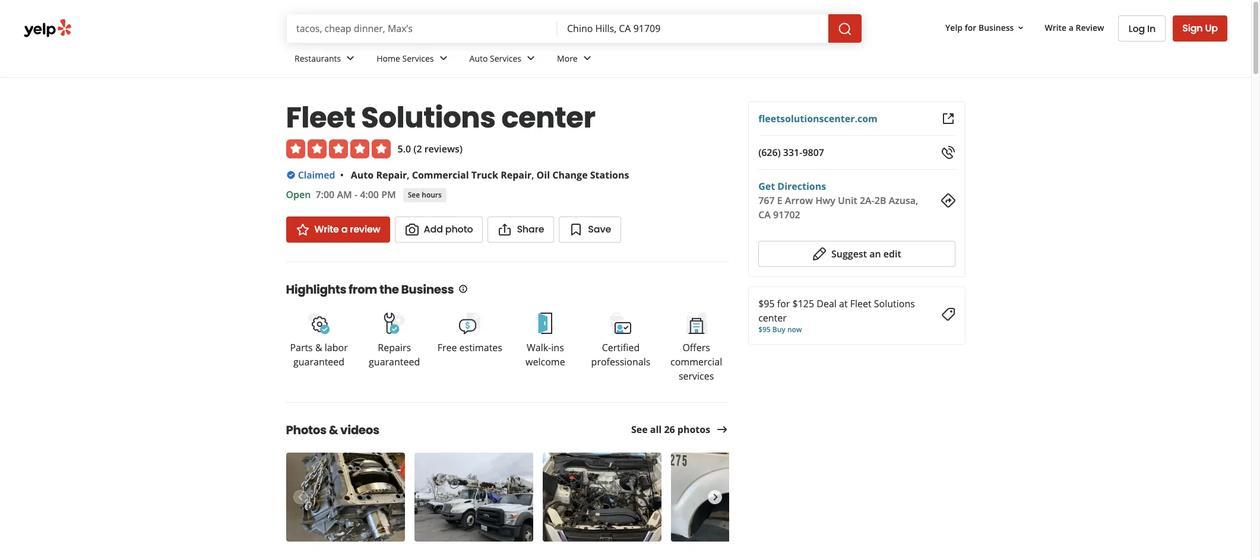 Task type: locate. For each thing, give the bounding box(es) containing it.
directions
[[777, 180, 826, 193]]

guaranteed inside parts & labor guaranteed
[[293, 356, 344, 369]]

1 horizontal spatial none field
[[567, 22, 819, 35]]

2 24 chevron down v2 image from the left
[[580, 51, 594, 66]]

0 vertical spatial see
[[408, 190, 420, 200]]

24 camera v2 image
[[405, 223, 419, 237]]

None field
[[296, 22, 548, 35], [567, 22, 819, 35]]

for for $95
[[777, 297, 790, 311]]

get directions 767 e arrow hwy unit 2a-2b azusa, ca 91702
[[758, 180, 918, 221]]

2 services from the left
[[490, 53, 521, 64]]

0 horizontal spatial see
[[408, 190, 420, 200]]

16 chevron down v2 image
[[1016, 23, 1026, 33]]

for inside button
[[965, 22, 976, 33]]

sign up
[[1182, 21, 1218, 35]]

services
[[679, 370, 714, 383]]

0 vertical spatial $95
[[758, 297, 775, 311]]

the
[[379, 281, 399, 298]]

write a review link
[[286, 217, 390, 243]]

24 chevron down v2 image inside the restaurants link
[[343, 51, 358, 66]]

24 chevron down v2 image inside more link
[[580, 51, 594, 66]]

(2 reviews) link
[[413, 143, 463, 156]]

1 horizontal spatial business
[[979, 22, 1014, 33]]

5.0
[[398, 143, 411, 156]]

business left 16 chevron down v2 image
[[979, 22, 1014, 33]]

24 external link v2 image
[[941, 112, 955, 126]]

repair left "oil"
[[501, 169, 532, 182]]

1 horizontal spatial for
[[965, 22, 976, 33]]

0 horizontal spatial repair
[[376, 169, 407, 182]]

1 horizontal spatial see
[[631, 423, 648, 437]]

services
[[402, 53, 434, 64], [490, 53, 521, 64]]

guaranteed down repairs
[[369, 356, 420, 369]]

24 chevron down v2 image inside auto services link
[[524, 51, 538, 66]]

home
[[377, 53, 400, 64]]

1 24 chevron down v2 image from the left
[[343, 51, 358, 66]]

for inside $95 for $125 deal at fleet solutions center $95 buy now
[[777, 297, 790, 311]]

0 vertical spatial &
[[315, 341, 322, 354]]

fleet right the at
[[850, 297, 871, 311]]

center inside $95 for $125 deal at fleet solutions center $95 buy now
[[758, 312, 787, 325]]

24 chevron down v2 image right more
[[580, 51, 594, 66]]

stations
[[590, 169, 629, 182]]

save button
[[559, 217, 621, 243]]

next image
[[708, 490, 722, 505]]

1 vertical spatial &
[[329, 422, 338, 439]]

0 horizontal spatial ,
[[407, 169, 409, 182]]

see all 26 photos
[[631, 423, 710, 437]]

331-
[[783, 146, 802, 159]]

parts & labor guaranteed
[[290, 341, 348, 369]]

1 vertical spatial see
[[631, 423, 648, 437]]

&
[[315, 341, 322, 354], [329, 422, 338, 439]]

24 chevron down v2 image down the 'find' text field
[[436, 51, 450, 66]]

1 vertical spatial auto
[[351, 169, 374, 182]]

business inside button
[[979, 22, 1014, 33]]

write left review
[[1045, 22, 1067, 33]]

, up see hours
[[407, 169, 409, 182]]

solutions
[[361, 98, 496, 138], [874, 297, 915, 311]]

1 vertical spatial write
[[314, 223, 339, 236]]

4:00
[[360, 188, 379, 201]]

estimates
[[459, 341, 502, 354]]

1 horizontal spatial &
[[329, 422, 338, 439]]

5.0 (2 reviews)
[[398, 143, 463, 156]]

get
[[758, 180, 775, 193]]

24 chevron down v2 image for home services
[[436, 51, 450, 66]]

1 horizontal spatial fleet
[[850, 297, 871, 311]]

0 horizontal spatial business
[[401, 281, 454, 298]]

walk-
[[527, 341, 551, 354]]

write right 24 star v2 icon
[[314, 223, 339, 236]]

offers commercial services
[[670, 341, 722, 383]]

see hours
[[408, 190, 442, 200]]

highlights
[[286, 281, 346, 298]]

24 chevron down v2 image right restaurants
[[343, 51, 358, 66]]

walk-ins welcome
[[526, 341, 565, 369]]

see inside the photos & videos element
[[631, 423, 648, 437]]

24 chevron down v2 image
[[524, 51, 538, 66], [580, 51, 594, 66]]

repair
[[376, 169, 407, 182], [501, 169, 532, 182]]

repair up pm at top left
[[376, 169, 407, 182]]

azusa,
[[889, 194, 918, 207]]

0 vertical spatial for
[[965, 22, 976, 33]]

free
[[437, 341, 457, 354]]

for right 'yelp'
[[965, 22, 976, 33]]

see left 'all'
[[631, 423, 648, 437]]

fleet solutions center
[[286, 98, 595, 138]]

1 $95 from the top
[[758, 297, 775, 311]]

more link
[[547, 43, 604, 77]]

certified_professionals image
[[609, 312, 633, 335]]

0 horizontal spatial none field
[[296, 22, 548, 35]]

for
[[965, 22, 976, 33], [777, 297, 790, 311]]

1 none field from the left
[[296, 22, 548, 35]]

1 horizontal spatial write
[[1045, 22, 1067, 33]]

24 pencil v2 image
[[812, 247, 827, 261]]

1 horizontal spatial repair
[[501, 169, 532, 182]]

0 horizontal spatial services
[[402, 53, 434, 64]]

none field the 'find'
[[296, 22, 548, 35]]

0 vertical spatial a
[[1069, 22, 1074, 33]]

0 horizontal spatial write
[[314, 223, 339, 236]]

0 horizontal spatial fleet
[[286, 98, 355, 138]]

0 horizontal spatial auto
[[351, 169, 374, 182]]

24 save outline v2 image
[[569, 223, 583, 237]]

0 horizontal spatial for
[[777, 297, 790, 311]]

save
[[588, 223, 611, 236]]

1 guaranteed from the left
[[293, 356, 344, 369]]

photos & videos element
[[267, 403, 789, 545]]

all
[[650, 423, 662, 437]]

offers_commercial_services image
[[684, 312, 708, 335]]

$95 up buy
[[758, 297, 775, 311]]

center up "oil"
[[501, 98, 595, 138]]

& for labor
[[315, 341, 322, 354]]

auto for auto services
[[469, 53, 488, 64]]

1 horizontal spatial center
[[758, 312, 787, 325]]

repairs
[[378, 341, 411, 354]]

0 horizontal spatial center
[[501, 98, 595, 138]]

24 star v2 image
[[295, 223, 310, 237]]

1 horizontal spatial 24 chevron down v2 image
[[436, 51, 450, 66]]

sign
[[1182, 21, 1203, 35]]

1 horizontal spatial auto
[[469, 53, 488, 64]]

24 phone v2 image
[[941, 145, 955, 160]]

(2
[[413, 143, 422, 156]]

0 horizontal spatial guaranteed
[[293, 356, 344, 369]]

1 horizontal spatial ,
[[532, 169, 534, 182]]

1 , from the left
[[407, 169, 409, 182]]

0 vertical spatial business
[[979, 22, 1014, 33]]

share
[[517, 223, 544, 236]]

get directions link
[[758, 180, 826, 193]]

add photo
[[424, 223, 473, 236]]

$95 left buy
[[758, 325, 771, 335]]

claimed
[[298, 169, 335, 182]]

center left now
[[758, 312, 787, 325]]

for for yelp
[[965, 22, 976, 33]]

services for auto services
[[490, 53, 521, 64]]

1 vertical spatial center
[[758, 312, 787, 325]]

business right the
[[401, 281, 454, 298]]

photos
[[286, 422, 326, 439]]

26
[[664, 423, 675, 437]]

767
[[758, 194, 775, 207]]

yelp for business
[[945, 22, 1014, 33]]

auto
[[469, 53, 488, 64], [351, 169, 374, 182]]

see left hours
[[408, 190, 420, 200]]

free estimates
[[437, 341, 502, 354]]

None search field
[[287, 14, 864, 43]]

2 24 chevron down v2 image from the left
[[436, 51, 450, 66]]

solutions inside $95 for $125 deal at fleet solutions center $95 buy now
[[874, 297, 915, 311]]

0 horizontal spatial 24 chevron down v2 image
[[524, 51, 538, 66]]

walk_ins_welcome image
[[533, 312, 557, 335]]

commercial
[[412, 169, 469, 182]]

0 horizontal spatial 24 chevron down v2 image
[[343, 51, 358, 66]]

24 chevron down v2 image inside the home services link
[[436, 51, 450, 66]]

a
[[1069, 22, 1074, 33], [341, 223, 348, 236]]

see all 26 photos link
[[631, 423, 729, 437]]

center
[[501, 98, 595, 138], [758, 312, 787, 325]]

for left $125
[[777, 297, 790, 311]]

home services
[[377, 53, 434, 64]]

1 horizontal spatial 24 chevron down v2 image
[[580, 51, 594, 66]]

open 7:00 am - 4:00 pm
[[286, 188, 396, 201]]

suggest
[[831, 248, 867, 261]]

,
[[407, 169, 409, 182], [532, 169, 534, 182]]

7:00
[[316, 188, 334, 201]]

9807
[[802, 146, 824, 159]]

auto repair , commercial truck repair , oil change stations
[[351, 169, 629, 182]]

oil
[[537, 169, 550, 182]]

log in
[[1128, 22, 1156, 35]]

& for videos
[[329, 422, 338, 439]]

24 arrow right v2 image
[[715, 423, 729, 437]]

repairs_guaranteed image
[[382, 312, 406, 335]]

1 24 chevron down v2 image from the left
[[524, 51, 538, 66]]

24 chevron down v2 image right auto services
[[524, 51, 538, 66]]

0 horizontal spatial solutions
[[361, 98, 496, 138]]

0 horizontal spatial a
[[341, 223, 348, 236]]

more
[[557, 53, 578, 64]]

1 vertical spatial business
[[401, 281, 454, 298]]

auto inside business categories element
[[469, 53, 488, 64]]

-
[[354, 188, 357, 201]]

24 chevron down v2 image for auto services
[[524, 51, 538, 66]]

1 horizontal spatial solutions
[[874, 297, 915, 311]]

deal
[[817, 297, 837, 311]]

24 share v2 image
[[498, 223, 512, 237]]

fleetsolutionscenter.com link
[[758, 112, 878, 125]]

1 vertical spatial $95
[[758, 325, 771, 335]]

1 vertical spatial fleet
[[850, 297, 871, 311]]

1 services from the left
[[402, 53, 434, 64]]

0 vertical spatial auto
[[469, 53, 488, 64]]

auto services
[[469, 53, 521, 64]]

1 horizontal spatial services
[[490, 53, 521, 64]]

1 vertical spatial solutions
[[874, 297, 915, 311]]

open
[[286, 188, 311, 201]]

see hours link
[[403, 188, 446, 202]]

$95
[[758, 297, 775, 311], [758, 325, 771, 335]]

info icon image
[[459, 285, 468, 294], [459, 285, 468, 294]]

& left videos
[[329, 422, 338, 439]]

, left "oil"
[[532, 169, 534, 182]]

a for review
[[341, 223, 348, 236]]

solutions down edit
[[874, 297, 915, 311]]

24 chevron down v2 image
[[343, 51, 358, 66], [436, 51, 450, 66]]

pm
[[381, 188, 396, 201]]

1 horizontal spatial guaranteed
[[369, 356, 420, 369]]

0 horizontal spatial &
[[315, 341, 322, 354]]

parts
[[290, 341, 313, 354]]

videos
[[340, 422, 379, 439]]

24 directions v2 image
[[941, 194, 955, 208]]

fleet up 5 star rating image
[[286, 98, 355, 138]]

0 vertical spatial solutions
[[361, 98, 496, 138]]

restaurants
[[295, 53, 341, 64]]

0 vertical spatial write
[[1045, 22, 1067, 33]]

guaranteed down "labor"
[[293, 356, 344, 369]]

& inside parts & labor guaranteed
[[315, 341, 322, 354]]

solutions up the 5.0 (2 reviews)
[[361, 98, 496, 138]]

1 vertical spatial for
[[777, 297, 790, 311]]

at
[[839, 297, 848, 311]]

ca
[[758, 208, 771, 221]]

repairs guaranteed
[[369, 341, 420, 369]]

add
[[424, 223, 443, 236]]

24 chevron down v2 image for restaurants
[[343, 51, 358, 66]]

oil change stations link
[[537, 169, 629, 182]]

1 vertical spatial a
[[341, 223, 348, 236]]

share button
[[488, 217, 554, 243]]

2 none field from the left
[[567, 22, 819, 35]]

commercial truck repair link
[[412, 169, 532, 182]]

commercial
[[670, 356, 722, 369]]

1 horizontal spatial a
[[1069, 22, 1074, 33]]

& right parts at the bottom of the page
[[315, 341, 322, 354]]

0 vertical spatial center
[[501, 98, 595, 138]]



Task type: describe. For each thing, give the bounding box(es) containing it.
photo of fleet solutions center - azusa, ca, us. engine r&r image
[[542, 453, 661, 542]]

auto for auto repair , commercial truck repair , oil change stations
[[351, 169, 374, 182]]

ins
[[551, 341, 564, 354]]

home services link
[[367, 43, 460, 77]]

am
[[337, 188, 352, 201]]

see for see all 26 photos
[[631, 423, 648, 437]]

parts_labor_guaranteed image
[[307, 312, 331, 335]]

0 vertical spatial fleet
[[286, 98, 355, 138]]

2b
[[875, 194, 886, 207]]

2 , from the left
[[532, 169, 534, 182]]

sign up link
[[1173, 15, 1227, 42]]

now
[[787, 325, 802, 335]]

91702
[[773, 208, 800, 221]]

unit
[[838, 194, 857, 207]]

truck
[[471, 169, 498, 182]]

business categories element
[[285, 43, 1227, 77]]

hwy
[[815, 194, 835, 207]]

2a-
[[860, 194, 875, 207]]

photo of fleet solutions center - azusa, ca, us. 6.7 diesel engine rebuilt image
[[286, 453, 405, 542]]

write a review
[[314, 223, 380, 236]]

certified
[[602, 341, 640, 354]]

(626) 331-9807
[[758, 146, 824, 159]]

yelp
[[945, 22, 963, 33]]

highlights from the business
[[286, 281, 454, 298]]

1 repair from the left
[[376, 169, 407, 182]]

photos
[[677, 423, 710, 437]]

free_estimates image
[[458, 312, 482, 335]]

none field near
[[567, 22, 819, 35]]

yelp for business button
[[941, 17, 1030, 38]]

auto services link
[[460, 43, 547, 77]]

photo of fleet solutions center - azusa, ca, us. aerial truck inspection (ansi & 90 days bit and dot) image
[[414, 453, 533, 542]]

services for home services
[[402, 53, 434, 64]]

2 $95 from the top
[[758, 325, 771, 335]]

see for see hours
[[408, 190, 420, 200]]

$125
[[792, 297, 814, 311]]

review
[[350, 223, 380, 236]]

24 chevron down v2 image for more
[[580, 51, 594, 66]]

certified professionals
[[591, 341, 650, 369]]

write for write a review
[[314, 223, 339, 236]]

a for review
[[1069, 22, 1074, 33]]

$95 buy now link
[[758, 325, 802, 335]]

suggest an edit button
[[758, 241, 955, 267]]

Find text field
[[296, 22, 548, 35]]

fleet inside $95 for $125 deal at fleet solutions center $95 buy now
[[850, 297, 871, 311]]

labor
[[325, 341, 348, 354]]

buy
[[772, 325, 785, 335]]

suggest an edit
[[831, 248, 901, 261]]

from
[[349, 281, 377, 298]]

log
[[1128, 22, 1145, 35]]

log in link
[[1118, 15, 1166, 42]]

professionals
[[591, 356, 650, 369]]

(626)
[[758, 146, 781, 159]]

2 repair from the left
[[501, 169, 532, 182]]

Near text field
[[567, 22, 819, 35]]

reviews)
[[424, 143, 463, 156]]

hours
[[422, 190, 442, 200]]

in
[[1147, 22, 1156, 35]]

2 guaranteed from the left
[[369, 356, 420, 369]]

review
[[1076, 22, 1104, 33]]

photo
[[445, 223, 473, 236]]

offers
[[682, 341, 710, 354]]

write for write a review
[[1045, 22, 1067, 33]]

5 star rating image
[[286, 140, 390, 159]]

change
[[552, 169, 588, 182]]

fleetsolutionscenter.com
[[758, 112, 878, 125]]

search image
[[838, 22, 852, 36]]

photos & videos
[[286, 422, 379, 439]]

auto repair link
[[351, 169, 407, 182]]

restaurants link
[[285, 43, 367, 77]]

16 claim filled v2 image
[[286, 170, 295, 180]]

edit
[[883, 248, 901, 261]]

e
[[777, 194, 782, 207]]

an
[[869, 248, 881, 261]]

write a review link
[[1040, 17, 1109, 38]]

add photo link
[[395, 217, 483, 243]]

24 deal v2 image
[[941, 308, 955, 322]]

write a review
[[1045, 22, 1104, 33]]

previous image
[[293, 490, 306, 505]]



Task type: vqa. For each thing, say whether or not it's contained in the screenshot.
for to the right
yes



